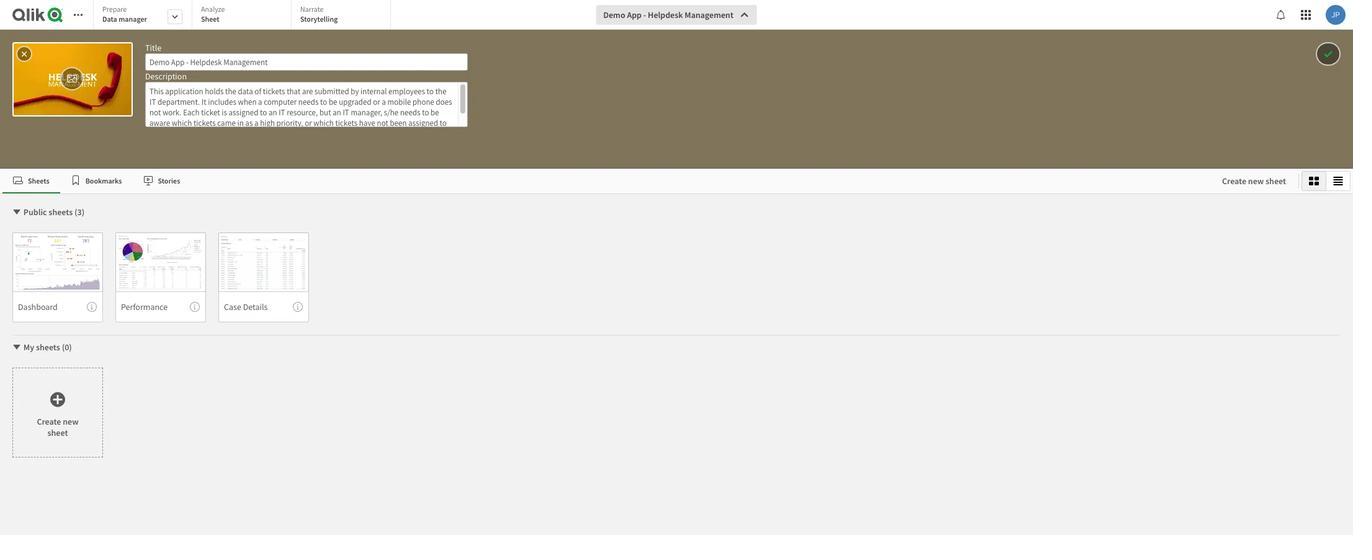 Task type: vqa. For each thing, say whether or not it's contained in the screenshot.
text box
yes



Task type: locate. For each thing, give the bounding box(es) containing it.
0 horizontal spatial tooltip
[[87, 302, 97, 312]]

1 vertical spatial sheets
[[36, 342, 60, 353]]

0 horizontal spatial sheet
[[48, 427, 68, 439]]

0 vertical spatial tab list
[[93, 0, 395, 31]]

1 collapse image from the top
[[12, 207, 22, 217]]

2 collapse image from the top
[[12, 343, 22, 353]]

2 horizontal spatial tooltip
[[293, 302, 303, 312]]

create new sheet button
[[1213, 171, 1297, 191]]

tooltip for dashboard
[[87, 302, 97, 312]]

collapse image left the public
[[12, 207, 22, 217]]

create new sheet
[[1223, 176, 1287, 187], [37, 416, 79, 439]]

prepare data manager
[[102, 4, 147, 24]]

management
[[685, 9, 734, 20]]

dashboard
[[18, 301, 58, 313]]

1 vertical spatial collapse image
[[12, 343, 22, 353]]

tooltip inside case details menu item
[[293, 302, 303, 312]]

tooltip right 'details'
[[293, 302, 303, 312]]

bookmarks button
[[60, 169, 133, 194]]

0 vertical spatial create
[[1223, 176, 1247, 187]]

case
[[224, 301, 241, 313]]

tab list containing prepare
[[93, 0, 395, 31]]

bookmarks
[[85, 176, 122, 185]]

0 vertical spatial sheets
[[49, 207, 73, 218]]

1 horizontal spatial new
[[1249, 176, 1265, 187]]

1 horizontal spatial sheet
[[1266, 176, 1287, 187]]

1 tooltip from the left
[[87, 302, 97, 312]]

tooltip
[[87, 302, 97, 312], [190, 302, 200, 312], [293, 302, 303, 312]]

0 vertical spatial new
[[1249, 176, 1265, 187]]

sheet
[[1266, 176, 1287, 187], [48, 427, 68, 439]]

1 vertical spatial tab list
[[2, 169, 1211, 194]]

sheet inside 'create new sheet'
[[48, 427, 68, 439]]

collapse image
[[12, 207, 22, 217], [12, 343, 22, 353]]

None text field
[[145, 53, 468, 71], [145, 82, 468, 127], [145, 53, 468, 71], [145, 82, 468, 127]]

1 vertical spatial create
[[37, 416, 61, 427]]

0 vertical spatial collapse image
[[12, 207, 22, 217]]

0 vertical spatial create new sheet
[[1223, 176, 1287, 187]]

create new sheet inside create new sheet 'button'
[[1223, 176, 1287, 187]]

tooltip for performance
[[190, 302, 200, 312]]

data
[[102, 14, 117, 24]]

storytelling
[[300, 14, 338, 24]]

tooltip left case
[[190, 302, 200, 312]]

group
[[1302, 171, 1351, 191]]

2 tooltip from the left
[[190, 302, 200, 312]]

narrate storytelling
[[300, 4, 338, 24]]

create
[[1223, 176, 1247, 187], [37, 416, 61, 427]]

stories
[[158, 176, 180, 185]]

prepare
[[102, 4, 127, 14]]

1 horizontal spatial create
[[1223, 176, 1247, 187]]

sheets left (3)
[[49, 207, 73, 218]]

helpdesk
[[648, 9, 683, 20]]

tooltip inside performance menu item
[[190, 302, 200, 312]]

tab list
[[93, 0, 395, 31], [2, 169, 1211, 194]]

performance menu item
[[115, 292, 206, 323]]

application
[[0, 0, 1354, 536]]

description
[[145, 71, 187, 82]]

change thumbnail image
[[66, 71, 78, 86]]

1 horizontal spatial tooltip
[[190, 302, 200, 312]]

stories button
[[133, 169, 191, 194]]

my sheets (0)
[[23, 342, 72, 353]]

title
[[145, 42, 162, 53]]

-
[[644, 9, 647, 20]]

collapse image for my
[[12, 343, 22, 353]]

sheets left (0)
[[36, 342, 60, 353]]

demo app - helpdesk management
[[604, 9, 734, 20]]

sheets for public sheets
[[49, 207, 73, 218]]

0 vertical spatial sheet
[[1266, 176, 1287, 187]]

new
[[1249, 176, 1265, 187], [63, 416, 79, 427]]

collapse image left my on the bottom of page
[[12, 343, 22, 353]]

1 vertical spatial sheet
[[48, 427, 68, 439]]

demo app - helpdesk management button
[[596, 5, 758, 25]]

tooltip inside dashboard "menu item"
[[87, 302, 97, 312]]

sheet inside 'button'
[[1266, 176, 1287, 187]]

list view image
[[1334, 176, 1344, 186]]

1 horizontal spatial create new sheet
[[1223, 176, 1287, 187]]

3 tooltip from the left
[[293, 302, 303, 312]]

tooltip left performance
[[87, 302, 97, 312]]

stop editing image
[[1324, 47, 1335, 61]]

performance
[[121, 301, 168, 313]]

1 vertical spatial create new sheet
[[37, 416, 79, 439]]

sheets
[[49, 207, 73, 218], [36, 342, 60, 353]]

dashboard menu item
[[12, 292, 103, 323]]

1 vertical spatial new
[[63, 416, 79, 427]]

toolbar
[[0, 0, 1354, 169]]



Task type: describe. For each thing, give the bounding box(es) containing it.
app
[[627, 9, 642, 20]]

new inside 'button'
[[1249, 176, 1265, 187]]

grid view image
[[1310, 176, 1320, 186]]

my
[[23, 342, 34, 353]]

0 horizontal spatial create new sheet
[[37, 416, 79, 439]]

(0)
[[62, 342, 72, 353]]

dashboard sheet is selected. press the spacebar or enter key to open dashboard sheet. use the right and left arrow keys to navigate. element
[[12, 233, 103, 323]]

public sheets (3)
[[23, 207, 85, 218]]

public
[[23, 207, 47, 218]]

case details
[[224, 301, 268, 313]]

0 horizontal spatial new
[[63, 416, 79, 427]]

demo
[[604, 9, 626, 20]]

collapse image for public
[[12, 207, 22, 217]]

performance sheet is selected. press the spacebar or enter key to open performance sheet. use the right and left arrow keys to navigate. element
[[115, 233, 206, 323]]

sheet
[[201, 14, 220, 24]]

(3)
[[75, 207, 85, 218]]

sheets for my sheets
[[36, 342, 60, 353]]

manager
[[119, 14, 147, 24]]

tab list inside toolbar
[[93, 0, 395, 31]]

analyze sheet
[[201, 4, 225, 24]]

case details sheet is selected. press the spacebar or enter key to open case details sheet. use the right and left arrow keys to navigate. element
[[219, 233, 309, 323]]

tooltip for case details
[[293, 302, 303, 312]]

case details menu item
[[219, 292, 309, 323]]

sheets
[[28, 176, 49, 185]]

tab list containing sheets
[[2, 169, 1211, 194]]

toolbar containing demo app - helpdesk management
[[0, 0, 1354, 169]]

create inside create new sheet 'button'
[[1223, 176, 1247, 187]]

0 horizontal spatial create
[[37, 416, 61, 427]]

james peterson image
[[1327, 5, 1347, 25]]

reset thumbnail image
[[19, 48, 30, 60]]

details
[[243, 301, 268, 313]]

application containing demo app - helpdesk management
[[0, 0, 1354, 536]]

sheets button
[[2, 169, 60, 194]]

narrate
[[300, 4, 324, 14]]

analyze
[[201, 4, 225, 14]]



